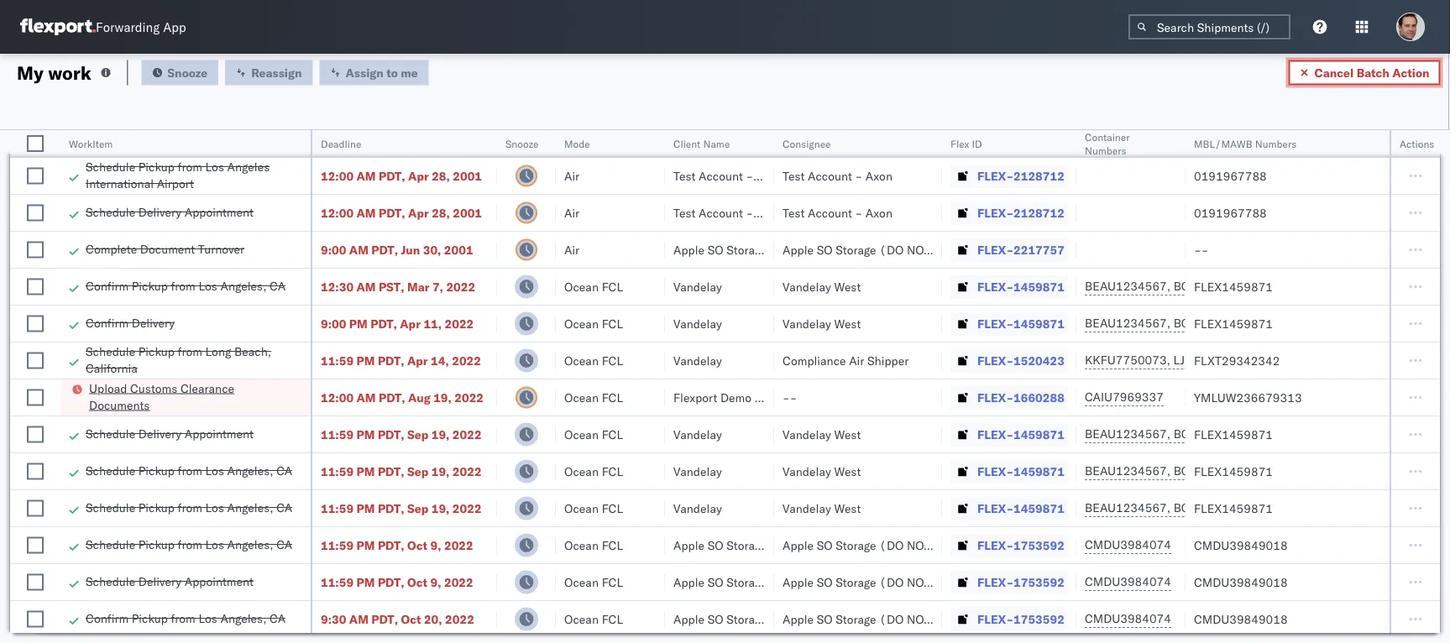 Task type: locate. For each thing, give the bounding box(es) containing it.
confirm inside button
[[86, 315, 129, 330]]

schedule delivery appointment link for 11:59 pm pdt, sep 19, 2022
[[86, 425, 254, 442]]

pm
[[349, 316, 368, 331], [357, 353, 375, 368], [357, 427, 375, 442], [357, 464, 375, 479], [357, 501, 375, 516], [357, 538, 375, 553], [357, 575, 375, 590]]

0 vertical spatial oct
[[407, 538, 428, 553]]

1 vertical spatial schedule delivery appointment button
[[86, 425, 254, 444]]

2 schedule pickup from los angeles, ca from the top
[[86, 500, 292, 515]]

3 sep from the top
[[407, 501, 429, 516]]

28, up the 30,
[[432, 205, 450, 220]]

flex-1520423 button
[[951, 349, 1068, 373], [951, 349, 1068, 373]]

schedule delivery appointment link
[[86, 204, 254, 221], [86, 425, 254, 442], [86, 573, 254, 590]]

0 vertical spatial 11:59 pm pdt, oct 9, 2022
[[321, 538, 474, 553]]

flexport
[[674, 390, 718, 405]]

2 ocean from the top
[[565, 316, 599, 331]]

flex1459871 for "schedule delivery appointment" 'link' related to 11:59 pm pdt, sep 19, 2022
[[1195, 427, 1274, 442]]

9:00 for 9:00 pm pdt, apr 11, 2022
[[321, 316, 346, 331]]

3 resize handle column header from the left
[[477, 130, 497, 643]]

0191967788 for schedule pickup from los angeles international airport
[[1195, 168, 1267, 183]]

air for complete document turnover
[[565, 242, 580, 257]]

numbers inside container numbers
[[1085, 144, 1127, 157]]

0 vertical spatial 11:59 pm pdt, sep 19, 2022
[[321, 427, 482, 442]]

schedule delivery appointment button for 11:59 pm pdt, oct 9, 2022
[[86, 573, 254, 592]]

0 vertical spatial 12:00 am pdt, apr 28, 2001
[[321, 168, 482, 183]]

3 schedule delivery appointment button from the top
[[86, 573, 254, 592]]

1 confirm pickup from los angeles, ca from the top
[[86, 278, 286, 293]]

apr for schedule pickup from los angeles international airport
[[408, 168, 429, 183]]

cmdu3984074
[[1085, 538, 1172, 552], [1085, 575, 1172, 589], [1085, 612, 1172, 626]]

11:59 pm pdt, oct 9, 2022
[[321, 538, 474, 553], [321, 575, 474, 590]]

resize handle column header
[[40, 130, 60, 643], [291, 130, 311, 643], [477, 130, 497, 643], [536, 130, 556, 643], [645, 130, 665, 643], [754, 130, 775, 643], [922, 130, 943, 643], [1057, 130, 1077, 643], [1166, 130, 1186, 643], [1376, 130, 1396, 643], [1421, 130, 1441, 643]]

12 flex- from the top
[[978, 575, 1014, 590]]

cmdu3984074 for schedule pickup from los angeles, ca
[[1085, 538, 1172, 552]]

1 bozo1234565, from the top
[[1174, 279, 1260, 294]]

2001 up 9:00 am pdt, jun 30, 2001
[[453, 205, 482, 220]]

2 vertical spatial schedule pickup from los angeles, ca link
[[86, 536, 292, 553]]

angeles
[[227, 159, 270, 174]]

confirm for 9:30
[[86, 611, 129, 626]]

4 flex1459871 from the top
[[1195, 464, 1274, 479]]

2 vertical spatial schedule delivery appointment
[[86, 574, 254, 589]]

sep
[[407, 427, 429, 442], [407, 464, 429, 479], [407, 501, 429, 516]]

2 schedule delivery appointment link from the top
[[86, 425, 254, 442]]

pm for "confirm delivery" link
[[349, 316, 368, 331]]

0 vertical spatial flex-1753592
[[978, 538, 1065, 553]]

3 ocean fcl from the top
[[565, 353, 623, 368]]

schedule for schedule delivery appointment button associated with 11:59 pm pdt, sep 19, 2022
[[86, 426, 135, 441]]

1 beau1234567, from the top
[[1085, 279, 1171, 294]]

2001 right the 30,
[[444, 242, 473, 257]]

pickup for second schedule pickup from los angeles, ca link
[[138, 500, 175, 515]]

apr down deadline button
[[408, 168, 429, 183]]

from for 3rd schedule pickup from los angeles, ca link from the top of the page
[[178, 537, 202, 552]]

ocean fcl for third the schedule pickup from los angeles, ca button from the bottom of the page
[[565, 464, 623, 479]]

8 fcl from the top
[[602, 538, 623, 553]]

storage
[[727, 242, 767, 257], [836, 242, 877, 257], [727, 538, 767, 553], [836, 538, 877, 553], [727, 575, 767, 590], [836, 575, 877, 590], [727, 612, 767, 627], [836, 612, 877, 627]]

4 flex-1459871 from the top
[[978, 464, 1065, 479]]

28, for schedule pickup from los angeles international airport
[[432, 168, 450, 183]]

1 vertical spatial 2128712
[[1014, 205, 1065, 220]]

1 2128712 from the top
[[1014, 168, 1065, 183]]

2128712 for schedule pickup from los angeles international airport
[[1014, 168, 1065, 183]]

2 vertical spatial schedule pickup from los angeles, ca
[[86, 537, 292, 552]]

1 vertical spatial schedule delivery appointment
[[86, 426, 254, 441]]

4 fcl from the top
[[602, 390, 623, 405]]

5 fcl from the top
[[602, 427, 623, 442]]

2 vertical spatial cmdu39849018
[[1195, 612, 1288, 627]]

1 vertical spatial 11:59 pm pdt, oct 9, 2022
[[321, 575, 474, 590]]

am
[[357, 168, 376, 183], [357, 205, 376, 220], [349, 242, 369, 257], [357, 279, 376, 294], [357, 390, 376, 405], [349, 612, 369, 627]]

schedule for schedule pickup from los angeles international airport "button"
[[86, 159, 135, 174]]

30,
[[423, 242, 441, 257]]

cmdu3984074 for confirm pickup from los angeles, ca
[[1085, 612, 1172, 626]]

2 vertical spatial schedule delivery appointment link
[[86, 573, 254, 590]]

pdt,
[[379, 168, 405, 183], [379, 205, 405, 220], [372, 242, 398, 257], [371, 316, 397, 331], [378, 353, 405, 368], [379, 390, 405, 405], [378, 427, 405, 442], [378, 464, 405, 479], [378, 501, 405, 516], [378, 538, 405, 553], [378, 575, 405, 590], [372, 612, 398, 627]]

flex-2128712 up flex-2217757
[[978, 205, 1065, 220]]

gaurav ja
[[1405, 390, 1451, 405]]

2 west from the top
[[834, 316, 861, 331]]

2 vertical spatial cmdu3984074
[[1085, 612, 1172, 626]]

fcl for the confirm pickup from los angeles, ca button corresponding to 9:30 am pdt, oct 20, 2022
[[602, 612, 623, 627]]

2 vertical spatial oct
[[401, 612, 421, 627]]

1 vertical spatial 0191967788
[[1195, 205, 1267, 220]]

schedule delivery appointment link for 12:00 am pdt, apr 28, 2001
[[86, 204, 254, 221]]

2 flex-2128712 from the top
[[978, 205, 1065, 220]]

flex1459871 for second schedule pickup from los angeles, ca link
[[1195, 501, 1274, 516]]

2128712 up 2217757
[[1014, 205, 1065, 220]]

schedule pickup from los angeles international airport button
[[86, 158, 302, 194]]

2 12:00 am pdt, apr 28, 2001 from the top
[[321, 205, 482, 220]]

1 vertical spatial flex-1753592
[[978, 575, 1065, 590]]

2 vertical spatial appointment
[[185, 574, 254, 589]]

1 vertical spatial sep
[[407, 464, 429, 479]]

2 9:00 from the top
[[321, 316, 346, 331]]

3 flex1459871 from the top
[[1195, 427, 1274, 442]]

tcnu1234565 for 2nd the schedule pickup from los angeles, ca button from the bottom
[[1263, 501, 1345, 515]]

2 2128712 from the top
[[1014, 205, 1065, 220]]

1 11:59 pm pdt, oct 9, 2022 from the top
[[321, 538, 474, 553]]

2 9, from the top
[[431, 575, 441, 590]]

california
[[86, 361, 138, 376]]

2 vertical spatial schedule delivery appointment button
[[86, 573, 254, 592]]

2001 down deadline button
[[453, 168, 482, 183]]

(do
[[771, 242, 795, 257], [880, 242, 904, 257], [771, 538, 795, 553], [880, 538, 904, 553], [771, 575, 795, 590], [880, 575, 904, 590], [771, 612, 795, 627], [880, 612, 904, 627]]

confirm for 9:00
[[86, 315, 129, 330]]

1 vertical spatial cmdu39849018
[[1195, 575, 1288, 590]]

pickup inside "schedule pickup from los angeles international airport"
[[138, 159, 175, 174]]

kkfu7750073,
[[1085, 353, 1171, 368]]

3 11:59 from the top
[[321, 464, 354, 479]]

2 beau1234567, from the top
[[1085, 316, 1171, 331]]

forwarding
[[96, 19, 160, 35]]

from
[[178, 159, 202, 174], [171, 278, 196, 293], [178, 344, 202, 359], [178, 463, 202, 478], [178, 500, 202, 515], [178, 537, 202, 552], [171, 611, 196, 626]]

2 12:00 from the top
[[321, 205, 354, 220]]

clearance
[[181, 381, 234, 396]]

5 flex-1459871 from the top
[[978, 501, 1065, 516]]

flex-1753592 for schedule pickup from los angeles, ca
[[978, 538, 1065, 553]]

1 vertical spatial 9:00
[[321, 316, 346, 331]]

1 11:59 pm pdt, sep 19, 2022 from the top
[[321, 427, 482, 442]]

6 ocean fcl from the top
[[565, 464, 623, 479]]

2022
[[446, 279, 476, 294], [445, 316, 474, 331], [452, 353, 481, 368], [455, 390, 484, 405], [453, 427, 482, 442], [453, 464, 482, 479], [453, 501, 482, 516], [444, 538, 474, 553], [444, 575, 474, 590], [445, 612, 474, 627]]

12:00 am pdt, apr 28, 2001 for schedule pickup from los angeles international airport
[[321, 168, 482, 183]]

my
[[17, 61, 44, 84]]

2128712
[[1014, 168, 1065, 183], [1014, 205, 1065, 220]]

flex-1459871 for second schedule pickup from los angeles, ca link
[[978, 501, 1065, 516]]

apr for schedule pickup from long beach, california
[[407, 353, 428, 368]]

5 tcnu1234565 from the top
[[1263, 501, 1345, 515]]

12:30
[[321, 279, 354, 294]]

1 schedule from the top
[[86, 159, 135, 174]]

3 1459871 from the top
[[1014, 427, 1065, 442]]

6 fcl from the top
[[602, 464, 623, 479]]

0 vertical spatial consignee
[[783, 137, 831, 150]]

0 vertical spatial confirm
[[86, 278, 129, 293]]

1459871
[[1014, 279, 1065, 294], [1014, 316, 1065, 331], [1014, 427, 1065, 442], [1014, 464, 1065, 479], [1014, 501, 1065, 516]]

consignee
[[783, 137, 831, 150], [755, 390, 811, 405]]

2 vertical spatial sep
[[407, 501, 429, 516]]

flex1459871
[[1195, 279, 1274, 294], [1195, 316, 1274, 331], [1195, 427, 1274, 442], [1195, 464, 1274, 479], [1195, 501, 1274, 516]]

1 vertical spatial --
[[783, 390, 798, 405]]

1 vertical spatial schedule pickup from los angeles, ca button
[[86, 499, 292, 518]]

0 vertical spatial cmdu3984074
[[1085, 538, 1172, 552]]

resize handle column header for flex id
[[1057, 130, 1077, 643]]

5 beau1234567, bozo1234565, tcnu1234565 from the top
[[1085, 501, 1345, 515]]

schedule for 3rd the schedule pickup from los angeles, ca button from the top
[[86, 537, 135, 552]]

consignee inside consignee button
[[783, 137, 831, 150]]

2 schedule from the top
[[86, 205, 135, 219]]

1 horizontal spatial numbers
[[1256, 137, 1297, 150]]

2 flex1459871 from the top
[[1195, 316, 1274, 331]]

pickup for schedule pickup from los angeles international airport link
[[138, 159, 175, 174]]

schedule delivery appointment
[[86, 205, 254, 219], [86, 426, 254, 441], [86, 574, 254, 589]]

2 confirm pickup from los angeles, ca link from the top
[[86, 610, 286, 627]]

0 vertical spatial appointment
[[185, 205, 254, 219]]

0 vertical spatial schedule pickup from los angeles, ca button
[[86, 462, 292, 481]]

9 resize handle column header from the left
[[1166, 130, 1186, 643]]

0 vertical spatial confirm pickup from los angeles, ca button
[[86, 278, 286, 296]]

2022 for "confirm delivery" link
[[445, 316, 474, 331]]

0 horizontal spatial --
[[783, 390, 798, 405]]

am right '9:30'
[[349, 612, 369, 627]]

schedule inside "schedule pickup from los angeles international airport"
[[86, 159, 135, 174]]

beau1234567, bozo1234565, tcnu1234565 for third the schedule pickup from los angeles, ca button from the bottom of the page
[[1085, 464, 1345, 478]]

1 schedule delivery appointment from the top
[[86, 205, 254, 219]]

from for confirm pickup from los angeles, ca link corresponding to 12:30
[[171, 278, 196, 293]]

deadline button
[[312, 134, 481, 150]]

1 vertical spatial schedule pickup from los angeles, ca
[[86, 500, 292, 515]]

2 schedule pickup from los angeles, ca button from the top
[[86, 499, 292, 518]]

0 vertical spatial confirm pickup from los angeles, ca link
[[86, 278, 286, 294]]

work
[[48, 61, 91, 84]]

4 beau1234567, from the top
[[1085, 464, 1171, 478]]

12:00 am pdt, apr 28, 2001 down deadline button
[[321, 168, 482, 183]]

schedule for third the schedule pickup from los angeles, ca button from the bottom of the page
[[86, 463, 135, 478]]

1 vertical spatial 28,
[[432, 205, 450, 220]]

1 vertical spatial 2001
[[453, 205, 482, 220]]

None checkbox
[[27, 242, 44, 258], [27, 315, 44, 332], [27, 352, 44, 369], [27, 463, 44, 480], [27, 537, 44, 554], [27, 611, 44, 628], [27, 242, 44, 258], [27, 315, 44, 332], [27, 352, 44, 369], [27, 463, 44, 480], [27, 537, 44, 554], [27, 611, 44, 628]]

8 schedule from the top
[[86, 574, 135, 589]]

1 28, from the top
[[432, 168, 450, 183]]

1 vertical spatial confirm pickup from los angeles, ca
[[86, 611, 286, 626]]

9:00 up 12:30
[[321, 242, 346, 257]]

2 schedule delivery appointment button from the top
[[86, 425, 254, 444]]

0 vertical spatial schedule delivery appointment link
[[86, 204, 254, 221]]

cmdu39849018 for confirm pickup from los angeles, ca
[[1195, 612, 1288, 627]]

0 vertical spatial 9:00
[[321, 242, 346, 257]]

oct for schedule delivery appointment
[[407, 575, 428, 590]]

1 vertical spatial schedule delivery appointment link
[[86, 425, 254, 442]]

am for confirm pickup from los angeles, ca link associated with 9:30
[[349, 612, 369, 627]]

0 vertical spatial confirm pickup from los angeles, ca
[[86, 278, 286, 293]]

schedule
[[86, 159, 135, 174], [86, 205, 135, 219], [86, 344, 135, 359], [86, 426, 135, 441], [86, 463, 135, 478], [86, 500, 135, 515], [86, 537, 135, 552], [86, 574, 135, 589]]

1 vertical spatial confirm pickup from los angeles, ca link
[[86, 610, 286, 627]]

1 beau1234567, bozo1234565, tcnu1234565 from the top
[[1085, 279, 1345, 294]]

2128712 down flex id button
[[1014, 168, 1065, 183]]

actions
[[1400, 137, 1435, 150]]

los inside "schedule pickup from los angeles international airport"
[[205, 159, 224, 174]]

0 vertical spatial flex-2128712
[[978, 168, 1065, 183]]

3 flex- from the top
[[978, 242, 1014, 257]]

angeles, for confirm pickup from los angeles, ca link corresponding to 12:30
[[220, 278, 267, 293]]

flex-2128712 button
[[951, 164, 1068, 188], [951, 164, 1068, 188], [951, 201, 1068, 225], [951, 201, 1068, 225]]

0 vertical spatial 9,
[[431, 538, 441, 553]]

1 vertical spatial 12:00 am pdt, apr 28, 2001
[[321, 205, 482, 220]]

flex-2128712 down flex id button
[[978, 168, 1065, 183]]

1 12:00 am pdt, apr 28, 2001 from the top
[[321, 168, 482, 183]]

yao liu
[[1405, 168, 1443, 183]]

schedule delivery appointment button for 11:59 pm pdt, sep 19, 2022
[[86, 425, 254, 444]]

2 flex-1753592 from the top
[[978, 575, 1065, 590]]

am up 9:00 am pdt, jun 30, 2001
[[357, 205, 376, 220]]

1 vertical spatial 9,
[[431, 575, 441, 590]]

5 flex1459871 from the top
[[1195, 501, 1274, 516]]

28,
[[432, 168, 450, 183], [432, 205, 450, 220]]

1 vertical spatial 12:00
[[321, 205, 354, 220]]

0 vertical spatial 2001
[[453, 168, 482, 183]]

2 1753592 from the top
[[1014, 575, 1065, 590]]

1 vertical spatial 1753592
[[1014, 575, 1065, 590]]

from inside schedule pickup from long beach, california
[[178, 344, 202, 359]]

0 vertical spatial cmdu39849018
[[1195, 538, 1288, 553]]

12:00 am pdt, apr 28, 2001 for schedule delivery appointment
[[321, 205, 482, 220]]

flex-1459871 for confirm pickup from los angeles, ca link corresponding to 12:30
[[978, 279, 1065, 294]]

delivery for 11:59 pm pdt, sep 19, 2022
[[138, 426, 182, 441]]

schedule pickup from los angeles, ca link
[[86, 462, 292, 479], [86, 499, 292, 516], [86, 536, 292, 553]]

angeles, for confirm pickup from los angeles, ca link associated with 9:30
[[220, 611, 267, 626]]

schedule for schedule delivery appointment button corresponding to 12:00 am pdt, apr 28, 2001
[[86, 205, 135, 219]]

7 resize handle column header from the left
[[922, 130, 943, 643]]

1 horizontal spatial --
[[1195, 242, 1209, 257]]

10 ocean from the top
[[565, 612, 599, 627]]

0 vertical spatial schedule delivery appointment
[[86, 205, 254, 219]]

pm for second schedule pickup from los angeles, ca link
[[357, 501, 375, 516]]

air
[[565, 168, 580, 183], [565, 205, 580, 220], [565, 242, 580, 257], [849, 353, 865, 368]]

complete document turnover button
[[86, 241, 245, 259]]

from for "schedule pickup from long beach, california" link
[[178, 344, 202, 359]]

confirm pickup from los angeles, ca
[[86, 278, 286, 293], [86, 611, 286, 626]]

1 9:00 from the top
[[321, 242, 346, 257]]

2 vertical spatial 12:00
[[321, 390, 354, 405]]

0 vertical spatial sep
[[407, 427, 429, 442]]

documents
[[89, 398, 150, 412]]

1 confirm pickup from los angeles, ca button from the top
[[86, 278, 286, 296]]

forwarding app
[[96, 19, 186, 35]]

1 vertical spatial schedule pickup from los angeles, ca link
[[86, 499, 292, 516]]

11:59
[[321, 353, 354, 368], [321, 427, 354, 442], [321, 464, 354, 479], [321, 501, 354, 516], [321, 538, 354, 553], [321, 575, 354, 590]]

2001 for schedule pickup from los angeles international airport
[[453, 168, 482, 183]]

container
[[1085, 131, 1130, 143]]

international
[[86, 176, 154, 191]]

schedule delivery appointment link for 11:59 pm pdt, oct 9, 2022
[[86, 573, 254, 590]]

0 vertical spatial schedule pickup from los angeles, ca
[[86, 463, 292, 478]]

mbl/mawb numbers
[[1195, 137, 1297, 150]]

cmdu39849018 for schedule pickup from los angeles, ca
[[1195, 538, 1288, 553]]

0 vertical spatial 12:00
[[321, 168, 354, 183]]

flex-1753592
[[978, 538, 1065, 553], [978, 575, 1065, 590], [978, 612, 1065, 627]]

2 vertical spatial confirm
[[86, 611, 129, 626]]

0 vertical spatial 28,
[[432, 168, 450, 183]]

2 schedule delivery appointment from the top
[[86, 426, 254, 441]]

confirm pickup from los angeles, ca button
[[86, 278, 286, 296], [86, 610, 286, 629]]

tcnu1234565 for third the schedule pickup from los angeles, ca button from the bottom of the page
[[1263, 464, 1345, 478]]

ocean fcl for confirm delivery button on the left of the page
[[565, 316, 623, 331]]

9:00 down 12:30
[[321, 316, 346, 331]]

11:59 pm pdt, sep 19, 2022
[[321, 427, 482, 442], [321, 464, 482, 479], [321, 501, 482, 516]]

long
[[205, 344, 231, 359]]

2 vertical spatial 1753592
[[1014, 612, 1065, 627]]

am up 12:30
[[349, 242, 369, 257]]

1 vertical spatial appointment
[[185, 426, 254, 441]]

1753592 for schedule delivery appointment
[[1014, 575, 1065, 590]]

1 tcnu1234565 from the top
[[1263, 279, 1345, 294]]

9 ocean fcl from the top
[[565, 575, 623, 590]]

4 bozo1234565, from the top
[[1174, 464, 1260, 478]]

1 schedule delivery appointment button from the top
[[86, 204, 254, 222]]

so
[[708, 242, 724, 257], [817, 242, 833, 257], [708, 538, 724, 553], [817, 538, 833, 553], [708, 575, 724, 590], [817, 575, 833, 590], [708, 612, 724, 627], [817, 612, 833, 627]]

5 ocean from the top
[[565, 427, 599, 442]]

2 0191967788 from the top
[[1195, 205, 1267, 220]]

2 cmdu3984074 from the top
[[1085, 575, 1172, 589]]

sep for 3rd schedule pickup from los angeles, ca link from the bottom
[[407, 464, 429, 479]]

flex- for complete document turnover 'button'
[[978, 242, 1014, 257]]

am down deadline
[[357, 168, 376, 183]]

numbers right mbl/mawb
[[1256, 137, 1297, 150]]

0 vertical spatial schedule delivery appointment button
[[86, 204, 254, 222]]

flexport. image
[[20, 18, 96, 35]]

ocean for confirm pickup from los angeles, ca link associated with 9:30
[[565, 612, 599, 627]]

ocean fcl for 12:30 am pst, mar 7, 2022 the confirm pickup from los angeles, ca button
[[565, 279, 623, 294]]

numbers
[[1256, 137, 1297, 150], [1085, 144, 1127, 157]]

11:59 pm pdt, sep 19, 2022 for second schedule pickup from los angeles, ca link
[[321, 501, 482, 516]]

0 vertical spatial 0191967788
[[1195, 168, 1267, 183]]

2022 for confirm pickup from los angeles, ca link associated with 9:30
[[445, 612, 474, 627]]

12:00 am pdt, apr 28, 2001 up 9:00 am pdt, jun 30, 2001
[[321, 205, 482, 220]]

pm for "schedule pickup from long beach, california" link
[[357, 353, 375, 368]]

vandelay
[[674, 279, 722, 294], [783, 279, 831, 294], [674, 316, 722, 331], [783, 316, 831, 331], [674, 353, 722, 368], [674, 427, 722, 442], [783, 427, 831, 442], [674, 464, 722, 479], [783, 464, 831, 479], [674, 501, 722, 516], [783, 501, 831, 516]]

schedule delivery appointment for 11:59 pm pdt, sep 19, 2022
[[86, 426, 254, 441]]

flex id
[[951, 137, 983, 150]]

9:30 am pdt, oct 20, 2022
[[321, 612, 474, 627]]

2217757
[[1014, 242, 1065, 257]]

beau1234567, bozo1234565, tcnu1234565
[[1085, 279, 1345, 294], [1085, 316, 1345, 331], [1085, 427, 1345, 441], [1085, 464, 1345, 478], [1085, 501, 1345, 515]]

2 appointment from the top
[[185, 426, 254, 441]]

appointment
[[185, 205, 254, 219], [185, 426, 254, 441], [185, 574, 254, 589]]

test account - axon
[[674, 168, 784, 183], [783, 168, 893, 183], [674, 205, 784, 220], [783, 205, 893, 220]]

flex-
[[978, 168, 1014, 183], [978, 205, 1014, 220], [978, 242, 1014, 257], [978, 279, 1014, 294], [978, 316, 1014, 331], [978, 353, 1014, 368], [978, 390, 1014, 405], [978, 427, 1014, 442], [978, 464, 1014, 479], [978, 501, 1014, 516], [978, 538, 1014, 553], [978, 575, 1014, 590], [978, 612, 1014, 627]]

ocean for 3rd schedule pickup from los angeles, ca link from the bottom
[[565, 464, 599, 479]]

ocean for confirm pickup from los angeles, ca link corresponding to 12:30
[[565, 279, 599, 294]]

5 schedule from the top
[[86, 463, 135, 478]]

3 flex-1753592 from the top
[[978, 612, 1065, 627]]

flex- for schedule pickup from los angeles international airport "button"
[[978, 168, 1014, 183]]

tcnu1234565
[[1263, 279, 1345, 294], [1263, 316, 1345, 331], [1263, 427, 1345, 441], [1263, 464, 1345, 478], [1263, 501, 1345, 515]]

2 vertical spatial flex-1753592
[[978, 612, 1065, 627]]

5 flex- from the top
[[978, 316, 1014, 331]]

flex
[[951, 137, 970, 150]]

pickup inside schedule pickup from long beach, california
[[138, 344, 175, 359]]

flex1459871 for "confirm delivery" link
[[1195, 316, 1274, 331]]

4 tcnu1234565 from the top
[[1263, 464, 1345, 478]]

5 beau1234567, from the top
[[1085, 501, 1171, 515]]

2001
[[453, 168, 482, 183], [453, 205, 482, 220], [444, 242, 473, 257]]

0 horizontal spatial numbers
[[1085, 144, 1127, 157]]

Search Shipments (/) text field
[[1129, 14, 1291, 39]]

vandelay west for 2nd the schedule pickup from los angeles, ca button from the bottom
[[783, 501, 861, 516]]

7 schedule from the top
[[86, 537, 135, 552]]

1 vertical spatial confirm
[[86, 315, 129, 330]]

schedule for 2nd the schedule pickup from los angeles, ca button from the bottom
[[86, 500, 135, 515]]

vandelay west for 12:30 am pst, mar 7, 2022 the confirm pickup from los angeles, ca button
[[783, 279, 861, 294]]

11 resize handle column header from the left
[[1421, 130, 1441, 643]]

10 ocean fcl from the top
[[565, 612, 623, 627]]

ocean for 3rd schedule pickup from los angeles, ca link from the top of the page
[[565, 538, 599, 553]]

fcl
[[602, 279, 623, 294], [602, 316, 623, 331], [602, 353, 623, 368], [602, 390, 623, 405], [602, 427, 623, 442], [602, 464, 623, 479], [602, 501, 623, 516], [602, 538, 623, 553], [602, 575, 623, 590], [602, 612, 623, 627]]

12:00
[[321, 168, 354, 183], [321, 205, 354, 220], [321, 390, 354, 405]]

10 resize handle column header from the left
[[1376, 130, 1396, 643]]

from inside "schedule pickup from los angeles international airport"
[[178, 159, 202, 174]]

2 vertical spatial 11:59 pm pdt, sep 19, 2022
[[321, 501, 482, 516]]

apr left 14,
[[407, 353, 428, 368]]

0 vertical spatial schedule pickup from los angeles, ca link
[[86, 462, 292, 479]]

pickup
[[138, 159, 175, 174], [132, 278, 168, 293], [138, 344, 175, 359], [138, 463, 175, 478], [138, 500, 175, 515], [138, 537, 175, 552], [132, 611, 168, 626]]

flex-2217757 button
[[951, 238, 1068, 262], [951, 238, 1068, 262]]

bozo1234565, for second schedule pickup from los angeles, ca link
[[1174, 501, 1260, 515]]

lkju1111111,
[[1255, 353, 1337, 368]]

0 vertical spatial 2128712
[[1014, 168, 1065, 183]]

9,
[[431, 538, 441, 553], [431, 575, 441, 590]]

--
[[1195, 242, 1209, 257], [783, 390, 798, 405]]

am left pst,
[[357, 279, 376, 294]]

schedule inside schedule pickup from long beach, california
[[86, 344, 135, 359]]

1 vertical spatial 11:59 pm pdt, sep 19, 2022
[[321, 464, 482, 479]]

None checkbox
[[27, 135, 44, 152], [27, 168, 44, 184], [27, 205, 44, 221], [27, 278, 44, 295], [27, 389, 44, 406], [27, 426, 44, 443], [27, 500, 44, 517], [27, 574, 44, 591], [27, 135, 44, 152], [27, 168, 44, 184], [27, 205, 44, 221], [27, 278, 44, 295], [27, 389, 44, 406], [27, 426, 44, 443], [27, 500, 44, 517], [27, 574, 44, 591]]

3 appointment from the top
[[185, 574, 254, 589]]

1 0191967788 from the top
[[1195, 168, 1267, 183]]

delivery for 11:59 pm pdt, oct 9, 2022
[[138, 574, 182, 589]]

not
[[798, 242, 821, 257], [907, 242, 931, 257], [798, 538, 821, 553], [907, 538, 931, 553], [798, 575, 821, 590], [907, 575, 931, 590], [798, 612, 821, 627], [907, 612, 931, 627]]

3 cmdu39849018 from the top
[[1195, 612, 1288, 627]]

confirm pickup from los angeles, ca link for 12:30
[[86, 278, 286, 294]]

ocean for "confirm delivery" link
[[565, 316, 599, 331]]

schedule delivery appointment button for 12:00 am pdt, apr 28, 2001
[[86, 204, 254, 222]]

2 confirm from the top
[[86, 315, 129, 330]]

2 vertical spatial schedule pickup from los angeles, ca button
[[86, 536, 292, 555]]

0 vertical spatial 1753592
[[1014, 538, 1065, 553]]

cmdu39849018
[[1195, 538, 1288, 553], [1195, 575, 1288, 590], [1195, 612, 1288, 627]]

flxt29342342
[[1195, 353, 1281, 368]]

1 vertical spatial oct
[[407, 575, 428, 590]]

28, down deadline button
[[432, 168, 450, 183]]

5 vandelay west from the top
[[783, 501, 861, 516]]

schedule pickup from los angeles, ca
[[86, 463, 292, 478], [86, 500, 292, 515], [86, 537, 292, 552]]

delivery inside "confirm delivery" link
[[132, 315, 175, 330]]

2 cmdu39849018 from the top
[[1195, 575, 1288, 590]]

2 vertical spatial 2001
[[444, 242, 473, 257]]

numbers down container
[[1085, 144, 1127, 157]]

pm for "schedule delivery appointment" 'link' related to 11:59 pm pdt, oct 9, 2022
[[357, 575, 375, 590]]

use)
[[824, 242, 855, 257], [934, 242, 964, 257], [824, 538, 855, 553], [934, 538, 964, 553], [824, 575, 855, 590], [934, 575, 964, 590], [824, 612, 855, 627], [934, 612, 964, 627]]

complete document turnover link
[[86, 241, 245, 257]]

1 schedule pickup from los angeles, ca from the top
[[86, 463, 292, 478]]

8 ocean from the top
[[565, 538, 599, 553]]

2 11:59 pm pdt, sep 19, 2022 from the top
[[321, 464, 482, 479]]

4 flex- from the top
[[978, 279, 1014, 294]]

1 vertical spatial cmdu3984074
[[1085, 575, 1172, 589]]

oct for confirm pickup from los angeles, ca
[[401, 612, 421, 627]]

1 vertical spatial flex-2128712
[[978, 205, 1065, 220]]

1 resize handle column header from the left
[[40, 130, 60, 643]]

apr up jun
[[408, 205, 429, 220]]

1 confirm pickup from los angeles, ca link from the top
[[86, 278, 286, 294]]

1 vertical spatial confirm pickup from los angeles, ca button
[[86, 610, 286, 629]]

2001 for schedule delivery appointment
[[453, 205, 482, 220]]

confirm pickup from los angeles, ca link
[[86, 278, 286, 294], [86, 610, 286, 627]]

11:59 pm pdt, sep 19, 2022 for 3rd schedule pickup from los angeles, ca link from the bottom
[[321, 464, 482, 479]]

apr left 11,
[[400, 316, 421, 331]]

-
[[746, 168, 754, 183], [856, 168, 863, 183], [746, 205, 754, 220], [856, 205, 863, 220], [1195, 242, 1202, 257], [1202, 242, 1209, 257], [783, 390, 790, 405], [790, 390, 798, 405]]

7 fcl from the top
[[602, 501, 623, 516]]



Task type: describe. For each thing, give the bounding box(es) containing it.
9, for schedule pickup from los angeles, ca
[[431, 538, 441, 553]]

flex-2128712 for schedule delivery appointment
[[978, 205, 1065, 220]]

fcl for confirm delivery button on the left of the page
[[602, 316, 623, 331]]

4 11:59 from the top
[[321, 501, 354, 516]]

demo
[[721, 390, 752, 405]]

2022 for 3rd schedule pickup from los angeles, ca link from the top of the page
[[444, 538, 474, 553]]

3 schedule pickup from los angeles, ca button from the top
[[86, 536, 292, 555]]

1 1459871 from the top
[[1014, 279, 1065, 294]]

pickup for confirm pickup from los angeles, ca link associated with 9:30
[[132, 611, 168, 626]]

vandelay west for third the schedule pickup from los angeles, ca button from the bottom of the page
[[783, 464, 861, 479]]

flex id button
[[943, 134, 1060, 150]]

1753592 for confirm pickup from los angeles, ca
[[1014, 612, 1065, 627]]

ocean for second schedule pickup from los angeles, ca link
[[565, 501, 599, 516]]

cmdu3984074 for schedule delivery appointment
[[1085, 575, 1172, 589]]

9:00 am pdt, jun 30, 2001
[[321, 242, 473, 257]]

ja
[[1445, 390, 1451, 405]]

2001 for complete document turnover
[[444, 242, 473, 257]]

forwarding app link
[[20, 18, 186, 35]]

yao
[[1405, 168, 1424, 183]]

fcl for schedule pickup from long beach, california button
[[602, 353, 623, 368]]

beau1234567, bozo1234565, tcnu1234565 for 12:30 am pst, mar 7, 2022 the confirm pickup from los angeles, ca button
[[1085, 279, 1345, 294]]

name
[[704, 137, 730, 150]]

pickup for 3rd schedule pickup from los angeles, ca link from the top of the page
[[138, 537, 175, 552]]

oct for schedule pickup from los angeles, ca
[[407, 538, 428, 553]]

3 beau1234567, bozo1234565, tcnu1234565 from the top
[[1085, 427, 1345, 441]]

complete document turnover
[[86, 242, 245, 256]]

batch
[[1357, 65, 1390, 80]]

flexport demo consignee
[[674, 390, 811, 405]]

2022 for 3rd schedule pickup from los angeles, ca link from the bottom
[[453, 464, 482, 479]]

4 west from the top
[[834, 464, 861, 479]]

ocean fcl for the confirm pickup from los angeles, ca button corresponding to 9:30 am pdt, oct 20, 2022
[[565, 612, 623, 627]]

ocean for "schedule pickup from long beach, california" link
[[565, 353, 599, 368]]

am for complete document turnover link
[[349, 242, 369, 257]]

schedule pickup from long beach, california button
[[86, 343, 302, 378]]

flex-2128712 for schedule pickup from los angeles international airport
[[978, 168, 1065, 183]]

5 west from the top
[[834, 501, 861, 516]]

consignee button
[[775, 134, 926, 150]]

mar
[[407, 279, 430, 294]]

am for "schedule delivery appointment" 'link' related to 12:00 am pdt, apr 28, 2001
[[357, 205, 376, 220]]

3 vandelay west from the top
[[783, 427, 861, 442]]

cancel batch action button
[[1289, 60, 1441, 85]]

5 1459871 from the top
[[1014, 501, 1065, 516]]

appointment for 11:59 pm pdt, oct 9, 2022
[[185, 574, 254, 589]]

flex-1660288
[[978, 390, 1065, 405]]

11,
[[424, 316, 442, 331]]

pickup for 3rd schedule pickup from los angeles, ca link from the bottom
[[138, 463, 175, 478]]

9, for schedule delivery appointment
[[431, 575, 441, 590]]

caiu7969337
[[1085, 390, 1164, 404]]

workitem button
[[60, 134, 294, 150]]

3 west from the top
[[834, 427, 861, 442]]

11:59 pm pdt, oct 9, 2022 for schedule delivery appointment
[[321, 575, 474, 590]]

schedule pickup from los angeles, ca for 3rd schedule pickup from los angeles, ca link from the top of the page
[[86, 537, 292, 552]]

3 12:00 from the top
[[321, 390, 354, 405]]

from for 3rd schedule pickup from los angeles, ca link from the bottom
[[178, 463, 202, 478]]

pickup for confirm pickup from los angeles, ca link corresponding to 12:30
[[132, 278, 168, 293]]

6 11:59 from the top
[[321, 575, 354, 590]]

ocean fcl for schedule pickup from long beach, california button
[[565, 353, 623, 368]]

shipper
[[868, 353, 909, 368]]

12:30 am pst, mar 7, 2022
[[321, 279, 476, 294]]

2022 for confirm pickup from los angeles, ca link corresponding to 12:30
[[446, 279, 476, 294]]

3 tcnu1234565 from the top
[[1263, 427, 1345, 441]]

1520423
[[1014, 353, 1065, 368]]

1 schedule pickup from los angeles, ca button from the top
[[86, 462, 292, 481]]

2 11:59 from the top
[[321, 427, 354, 442]]

segu4454778
[[1340, 353, 1422, 368]]

container numbers
[[1085, 131, 1130, 157]]

workitem
[[69, 137, 113, 150]]

compliance
[[783, 353, 846, 368]]

0 vertical spatial --
[[1195, 242, 1209, 257]]

appointment for 11:59 pm pdt, sep 19, 2022
[[185, 426, 254, 441]]

gaurav
[[1405, 390, 1442, 405]]

12:00 am pdt, aug 19, 2022
[[321, 390, 484, 405]]

2 1459871 from the top
[[1014, 316, 1065, 331]]

flex-1753592 for confirm pickup from los angeles, ca
[[978, 612, 1065, 627]]

8 flex- from the top
[[978, 427, 1014, 442]]

3 flex-1459871 from the top
[[978, 427, 1065, 442]]

4 ocean fcl from the top
[[565, 390, 623, 405]]

3 bozo1234565, from the top
[[1174, 427, 1260, 441]]

beau1234567, bozo1234565, tcnu1234565 for 2nd the schedule pickup from los angeles, ca button from the bottom
[[1085, 501, 1345, 515]]

app
[[163, 19, 186, 35]]

liu
[[1427, 168, 1443, 183]]

complete
[[86, 242, 137, 256]]

pst,
[[379, 279, 404, 294]]

customs
[[130, 381, 177, 396]]

schedule pickup from los angeles international airport
[[86, 159, 270, 191]]

kkfu7750073, ljiu1111116, lkju1111111, segu4454778
[[1085, 353, 1422, 368]]

flex1459871 for 3rd schedule pickup from los angeles, ca link from the bottom
[[1195, 464, 1274, 479]]

upload customs clearance documents button
[[89, 380, 289, 415]]

fcl for 12:30 am pst, mar 7, 2022 the confirm pickup from los angeles, ca button
[[602, 279, 623, 294]]

flex- for third the schedule pickup from los angeles, ca button from the bottom of the page
[[978, 464, 1014, 479]]

los for 2nd the schedule pickup from los angeles, ca button from the bottom
[[205, 500, 224, 515]]

1 vertical spatial consignee
[[755, 390, 811, 405]]

confirm delivery link
[[86, 315, 175, 331]]

resize handle column header for client name
[[754, 130, 775, 643]]

3 beau1234567, from the top
[[1085, 427, 1171, 441]]

9 fcl from the top
[[602, 575, 623, 590]]

beau1234567, bozo1234565, tcnu1234565 for confirm delivery button on the left of the page
[[1085, 316, 1345, 331]]

14,
[[431, 353, 449, 368]]

9:00 pm pdt, apr 11, 2022
[[321, 316, 474, 331]]

vandelay west for confirm delivery button on the left of the page
[[783, 316, 861, 331]]

jun
[[401, 242, 420, 257]]

client name
[[674, 137, 730, 150]]

flex-1459871 for 3rd schedule pickup from los angeles, ca link from the bottom
[[978, 464, 1065, 479]]

aug
[[408, 390, 431, 405]]

3 schedule pickup from los angeles, ca link from the top
[[86, 536, 292, 553]]

1753592 for schedule pickup from los angeles, ca
[[1014, 538, 1065, 553]]

5 11:59 from the top
[[321, 538, 354, 553]]

turnover
[[198, 242, 245, 256]]

operator
[[1405, 137, 1445, 150]]

flex- for 3rd the schedule pickup from los angeles, ca button from the top
[[978, 538, 1014, 553]]

4 ocean from the top
[[565, 390, 599, 405]]

5 ocean fcl from the top
[[565, 427, 623, 442]]

resize handle column header for consignee
[[922, 130, 943, 643]]

pickup for "schedule pickup from long beach, california" link
[[138, 344, 175, 359]]

container numbers button
[[1077, 127, 1169, 157]]

mode button
[[556, 134, 649, 150]]

cancel
[[1315, 65, 1354, 80]]

los for schedule pickup from los angeles international airport "button"
[[205, 159, 224, 174]]

document
[[140, 242, 195, 256]]

confirm pickup from los angeles, ca for 9:30 am pdt, oct 20, 2022
[[86, 611, 286, 626]]

compliance  air shipper
[[783, 353, 909, 368]]

schedule pickup from long beach, california
[[86, 344, 271, 376]]

fcl for third the schedule pickup from los angeles, ca button from the bottom of the page
[[602, 464, 623, 479]]

action
[[1393, 65, 1430, 80]]

flex- for confirm delivery button on the left of the page
[[978, 316, 1014, 331]]

upload
[[89, 381, 127, 396]]

schedule delivery appointment for 11:59 pm pdt, oct 9, 2022
[[86, 574, 254, 589]]

from for schedule pickup from los angeles international airport link
[[178, 159, 202, 174]]

flex-1520423
[[978, 353, 1065, 368]]

2 flex- from the top
[[978, 205, 1014, 220]]

schedule pickup from long beach, california link
[[86, 343, 302, 377]]

fcl for 3rd the schedule pickup from los angeles, ca button from the top
[[602, 538, 623, 553]]

upload customs clearance documents link
[[89, 380, 289, 414]]

4 resize handle column header from the left
[[536, 130, 556, 643]]

airport
[[157, 176, 194, 191]]

id
[[972, 137, 983, 150]]

confirm delivery button
[[86, 315, 175, 333]]

schedule for schedule pickup from long beach, california button
[[86, 344, 135, 359]]

9 ocean from the top
[[565, 575, 599, 590]]

2022 for "schedule pickup from long beach, california" link
[[452, 353, 481, 368]]

mbl/mawb numbers button
[[1186, 134, 1379, 150]]

4 1459871 from the top
[[1014, 464, 1065, 479]]

ymluw236679313
[[1195, 390, 1303, 405]]

snooze
[[506, 137, 539, 150]]

schedule pickup from los angeles international airport link
[[86, 158, 302, 192]]

beach,
[[234, 344, 271, 359]]

am for confirm pickup from los angeles, ca link corresponding to 12:30
[[357, 279, 376, 294]]

mode
[[565, 137, 590, 150]]

numbers for container numbers
[[1085, 144, 1127, 157]]

2022 for second schedule pickup from los angeles, ca link
[[453, 501, 482, 516]]

2 schedule pickup from los angeles, ca link from the top
[[86, 499, 292, 516]]

ocean fcl for 3rd the schedule pickup from los angeles, ca button from the top
[[565, 538, 623, 553]]

0191967788 for schedule delivery appointment
[[1195, 205, 1267, 220]]

los for 12:30 am pst, mar 7, 2022 the confirm pickup from los angeles, ca button
[[199, 278, 217, 293]]

pm for 3rd schedule pickup from los angeles, ca link from the bottom
[[357, 464, 375, 479]]

confirm delivery
[[86, 315, 175, 330]]

1 schedule pickup from los angeles, ca link from the top
[[86, 462, 292, 479]]

20,
[[424, 612, 442, 627]]

client name button
[[665, 134, 758, 150]]

11:59 pm pdt, apr 14, 2022
[[321, 353, 481, 368]]

flex-2217757
[[978, 242, 1065, 257]]

28, for schedule delivery appointment
[[432, 205, 450, 220]]

7 flex- from the top
[[978, 390, 1014, 405]]

1 west from the top
[[834, 279, 861, 294]]

cmdu39849018 for schedule delivery appointment
[[1195, 575, 1288, 590]]

client
[[674, 137, 701, 150]]

1 11:59 from the top
[[321, 353, 354, 368]]

angeles, for 3rd schedule pickup from los angeles, ca link from the bottom
[[227, 463, 273, 478]]

deadline
[[321, 137, 362, 150]]

my work
[[17, 61, 91, 84]]

apr for confirm delivery
[[400, 316, 421, 331]]

am down 11:59 pm pdt, apr 14, 2022
[[357, 390, 376, 405]]

bozo1234565, for 3rd schedule pickup from los angeles, ca link from the bottom
[[1174, 464, 1260, 478]]

angeles, for second schedule pickup from los angeles, ca link
[[227, 500, 273, 515]]

confirm pickup from los angeles, ca link for 9:30
[[86, 610, 286, 627]]

delivery for 12:00 am pdt, apr 28, 2001
[[138, 205, 182, 219]]

9:30
[[321, 612, 346, 627]]

cancel batch action
[[1315, 65, 1430, 80]]

upload customs clearance documents
[[89, 381, 234, 412]]

mbl/mawb
[[1195, 137, 1253, 150]]

confirm pickup from los angeles, ca button for 12:30 am pst, mar 7, 2022
[[86, 278, 286, 296]]

resize handle column header for container numbers
[[1166, 130, 1186, 643]]

air for schedule delivery appointment
[[565, 205, 580, 220]]

ljiu1111116,
[[1174, 353, 1252, 368]]

schedule pickup from los angeles, ca for second schedule pickup from los angeles, ca link
[[86, 500, 292, 515]]

resize handle column header for mode
[[645, 130, 665, 643]]

angeles, for 3rd schedule pickup from los angeles, ca link from the top of the page
[[227, 537, 273, 552]]



Task type: vqa. For each thing, say whether or not it's contained in the screenshot.
Confirm Pickup from Zurich Airport link
no



